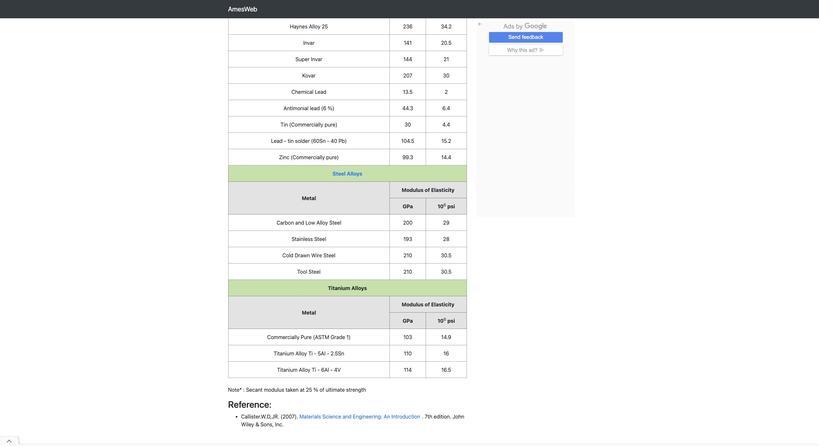 Task type: locate. For each thing, give the bounding box(es) containing it.
6.4
[[443, 105, 450, 111]]

2 210 from the top
[[404, 269, 412, 275]]

104.5
[[402, 138, 415, 144]]

2 vertical spatial of
[[320, 387, 325, 393]]

(commercially down lead - tin solder (60sn - 40 pb)
[[291, 154, 325, 160]]

16
[[444, 351, 449, 356]]

2 metal from the top
[[302, 310, 316, 316]]

and right science
[[343, 414, 352, 420]]

0 vertical spatial 10 6 psi
[[438, 202, 455, 209]]

10 6 psi up 29
[[438, 202, 455, 209]]

0 vertical spatial lead
[[315, 89, 327, 95]]

tin
[[288, 138, 294, 144]]

commercially pure (astm grade 1)
[[267, 334, 351, 340]]

materials
[[300, 414, 321, 420]]

callister.w.d,jr. (2007). materials science and engineering: an introduction
[[241, 414, 420, 420]]

1 vertical spatial alloys
[[352, 285, 367, 291]]

0 vertical spatial 30
[[443, 72, 450, 78]]

wire
[[311, 252, 322, 258]]

10 6 psi up 14.9
[[438, 317, 455, 324]]

alloys for titanium alloys
[[352, 285, 367, 291]]

- left 4v
[[331, 367, 333, 373]]

wiley
[[241, 422, 254, 428]]

0 vertical spatial pure)
[[325, 122, 338, 127]]

alloy
[[309, 23, 321, 29], [317, 220, 328, 226], [296, 351, 307, 356], [299, 367, 311, 373]]

0 horizontal spatial lead
[[271, 138, 283, 144]]

2 30.5 from the top
[[441, 269, 452, 275]]

invar right super
[[311, 56, 323, 62]]

10 6 psi
[[438, 202, 455, 209], [438, 317, 455, 324]]

2 vertical spatial titanium
[[277, 367, 298, 373]]

- left tin
[[284, 138, 287, 144]]

carbon and low alloy steel
[[277, 220, 342, 226]]

- left 5al on the left of page
[[314, 351, 317, 356]]

0 vertical spatial alloys
[[347, 171, 362, 177]]

grade
[[331, 334, 345, 340]]

invar down haynes alloy 25
[[303, 40, 315, 46]]

(commercially
[[289, 122, 324, 127], [291, 154, 325, 160]]

15.2
[[442, 138, 451, 144]]

25 right at
[[306, 387, 312, 393]]

1 vertical spatial gpa
[[403, 318, 413, 324]]

0 vertical spatial (commercially
[[289, 122, 324, 127]]

6al
[[321, 367, 329, 373]]

1 modulus of elasticity from the top
[[402, 187, 455, 193]]

13.5
[[403, 89, 413, 95]]

16.5
[[442, 367, 451, 373]]

super
[[296, 56, 310, 62]]

30 down 21
[[443, 72, 450, 78]]

1 psi from the top
[[448, 203, 455, 209]]

30 down 44.3
[[405, 122, 411, 127]]

0 vertical spatial elasticity
[[431, 187, 455, 193]]

6 up 29
[[444, 202, 446, 207]]

pure) for tin (commercially pure)
[[325, 122, 338, 127]]

chemical lead
[[292, 89, 327, 95]]

207
[[404, 72, 413, 78]]

solder
[[295, 138, 310, 144]]

pure) down 40 on the top left
[[326, 154, 339, 160]]

99.3
[[403, 154, 413, 160]]

alloys
[[347, 171, 362, 177], [352, 285, 367, 291]]

(commercially down antimonial lead (6 %)
[[289, 122, 324, 127]]

1 vertical spatial 6
[[444, 317, 446, 322]]

44.3
[[403, 105, 413, 111]]

6 up 14.9
[[444, 317, 446, 322]]

amesweb link
[[228, 3, 257, 16]]

lead up the (6
[[315, 89, 327, 95]]

4v
[[334, 367, 341, 373]]

10
[[438, 203, 444, 209], [438, 318, 444, 324]]

10 up 29
[[438, 203, 444, 209]]

alloy right low
[[317, 220, 328, 226]]

lead
[[315, 89, 327, 95], [271, 138, 283, 144]]

pure) for zinc (commercially pure)
[[326, 154, 339, 160]]

ti
[[309, 351, 313, 356], [312, 367, 316, 373]]

1 vertical spatial psi
[[448, 318, 455, 324]]

pure) down %) at the top left
[[325, 122, 338, 127]]

0 horizontal spatial and
[[295, 220, 304, 226]]

metal
[[302, 195, 316, 201], [302, 310, 316, 316]]

(astm
[[313, 334, 329, 340]]

1 10 6 psi from the top
[[438, 202, 455, 209]]

0 vertical spatial and
[[295, 220, 304, 226]]

alloy down titanium alloy ti - 5al - 2.5sn
[[299, 367, 311, 373]]

10 up 14.9
[[438, 318, 444, 324]]

1 vertical spatial 10 6 psi
[[438, 317, 455, 324]]

inc.
[[275, 422, 284, 428]]

0 vertical spatial ti
[[309, 351, 313, 356]]

30.5 for cold drawn wire steel
[[441, 252, 452, 258]]

0 vertical spatial psi
[[448, 203, 455, 209]]

gpa up 103
[[403, 318, 413, 324]]

210 for cold drawn wire steel
[[404, 252, 412, 258]]

1 6 from the top
[[444, 202, 446, 207]]

210
[[404, 252, 412, 258], [404, 269, 412, 275]]

2 modulus from the top
[[402, 302, 424, 307]]

ultimate
[[326, 387, 345, 393]]

0 vertical spatial metal
[[302, 195, 316, 201]]

25 right haynes
[[322, 23, 328, 29]]

0 vertical spatial titanium
[[328, 285, 350, 291]]

2 elasticity from the top
[[431, 302, 455, 307]]

1 horizontal spatial and
[[343, 414, 352, 420]]

low
[[306, 220, 315, 226]]

2 psi from the top
[[448, 318, 455, 324]]

elasticity
[[431, 187, 455, 193], [431, 302, 455, 307]]

1 vertical spatial modulus
[[402, 302, 424, 307]]

(2007).
[[281, 414, 298, 420]]

ti left '6al' at the bottom of the page
[[312, 367, 316, 373]]

0 vertical spatial 210
[[404, 252, 412, 258]]

:
[[243, 387, 245, 393]]

1 vertical spatial modulus of elasticity
[[402, 302, 455, 307]]

1 vertical spatial ti
[[312, 367, 316, 373]]

modulus of elasticity
[[402, 187, 455, 193], [402, 302, 455, 307]]

0 vertical spatial modulus
[[402, 187, 424, 193]]

an
[[384, 414, 390, 420]]

1 vertical spatial 210
[[404, 269, 412, 275]]

. 7th edition. john wiley & sons, inc.
[[241, 414, 465, 428]]

sons,
[[261, 422, 274, 428]]

0 vertical spatial invar
[[303, 40, 315, 46]]

1 vertical spatial 30.5
[[441, 269, 452, 275]]

0 horizontal spatial 30
[[405, 122, 411, 127]]

and
[[295, 220, 304, 226], [343, 414, 352, 420]]

psi
[[448, 203, 455, 209], [448, 318, 455, 324]]

20.5
[[441, 40, 452, 46]]

alloy down pure
[[296, 351, 307, 356]]

titanium
[[328, 285, 350, 291], [274, 351, 294, 356], [277, 367, 298, 373]]

5al
[[318, 351, 326, 356]]

chemical
[[292, 89, 314, 95]]

strength
[[346, 387, 366, 393]]

0 vertical spatial modulus of elasticity
[[402, 187, 455, 193]]

stainless steel
[[292, 236, 326, 242]]

lead left tin
[[271, 138, 283, 144]]

1 vertical spatial lead
[[271, 138, 283, 144]]

metal up carbon and low alloy steel at the left
[[302, 195, 316, 201]]

0 horizontal spatial 25
[[306, 387, 312, 393]]

200
[[403, 220, 413, 226]]

kovar
[[302, 72, 316, 78]]

zinc
[[279, 154, 290, 160]]

and left low
[[295, 220, 304, 226]]

tin
[[281, 122, 288, 127]]

(60sn
[[311, 138, 326, 144]]

psi up 14.9
[[448, 318, 455, 324]]

modulus
[[402, 187, 424, 193], [402, 302, 424, 307]]

1 vertical spatial 10
[[438, 318, 444, 324]]

29
[[443, 220, 450, 226]]

1 30.5 from the top
[[441, 252, 452, 258]]

ti left 5al on the left of page
[[309, 351, 313, 356]]

0 vertical spatial gpa
[[403, 203, 413, 209]]

alloy for titanium alloy ti - 6al - 4v
[[299, 367, 311, 373]]

1 vertical spatial elasticity
[[431, 302, 455, 307]]

tin (commercially pure)
[[281, 122, 338, 127]]

note*
[[228, 387, 242, 393]]

zinc (commercially pure)
[[279, 154, 339, 160]]

0 vertical spatial 30.5
[[441, 252, 452, 258]]

pure
[[301, 334, 312, 340]]

1 horizontal spatial 25
[[322, 23, 328, 29]]

30
[[443, 72, 450, 78], [405, 122, 411, 127]]

amesweb
[[228, 5, 257, 13]]

steel
[[333, 171, 346, 177], [330, 220, 342, 226], [314, 236, 326, 242], [324, 252, 336, 258], [309, 269, 321, 275]]

taken
[[286, 387, 299, 393]]

1 vertical spatial pure)
[[326, 154, 339, 160]]

0 vertical spatial 6
[[444, 202, 446, 207]]

1 210 from the top
[[404, 252, 412, 258]]

1 elasticity from the top
[[431, 187, 455, 193]]

cold drawn wire steel
[[283, 252, 336, 258]]

alloy right haynes
[[309, 23, 321, 29]]

1 vertical spatial metal
[[302, 310, 316, 316]]

4.4
[[443, 122, 450, 127]]

psi up 29
[[448, 203, 455, 209]]

-
[[284, 138, 287, 144], [327, 138, 330, 144], [314, 351, 317, 356], [327, 351, 330, 356], [318, 367, 320, 373], [331, 367, 333, 373]]

materials science and engineering: an introduction link
[[300, 414, 420, 420]]

gpa up 200
[[403, 203, 413, 209]]

metal up commercially pure (astm grade 1)
[[302, 310, 316, 316]]

gpa
[[403, 203, 413, 209], [403, 318, 413, 324]]

25
[[322, 23, 328, 29], [306, 387, 312, 393]]

1 vertical spatial titanium
[[274, 351, 294, 356]]

0 vertical spatial 10
[[438, 203, 444, 209]]

1 vertical spatial (commercially
[[291, 154, 325, 160]]

invar
[[303, 40, 315, 46], [311, 56, 323, 62]]

titanium for titanium alloys
[[328, 285, 350, 291]]



Task type: vqa. For each thing, say whether or not it's contained in the screenshot.


Task type: describe. For each thing, give the bounding box(es) containing it.
titanium alloys
[[328, 285, 367, 291]]

2 10 from the top
[[438, 318, 444, 324]]

2 6 from the top
[[444, 317, 446, 322]]

titanium alloy ti - 6al - 4v
[[277, 367, 341, 373]]

at
[[300, 387, 305, 393]]

0 vertical spatial of
[[425, 187, 430, 193]]

carbon
[[277, 220, 294, 226]]

commercially
[[267, 334, 300, 340]]

1 vertical spatial 30
[[405, 122, 411, 127]]

28
[[443, 236, 450, 242]]

&
[[256, 422, 259, 428]]

alloy for titanium alloy ti - 5al - 2.5sn
[[296, 351, 307, 356]]

steel                     alloys link
[[333, 171, 362, 177]]

141
[[404, 40, 412, 46]]

titanium for titanium alloy ti - 5al - 2.5sn
[[274, 351, 294, 356]]

1 vertical spatial 25
[[306, 387, 312, 393]]

drawn
[[295, 252, 310, 258]]

21
[[444, 56, 449, 62]]

0 vertical spatial 25
[[322, 23, 328, 29]]

tool steel
[[297, 269, 321, 275]]

34.2
[[441, 23, 452, 29]]

science
[[323, 414, 341, 420]]

(6
[[321, 105, 327, 111]]

haynes alloy 25
[[290, 23, 328, 29]]

reference:
[[228, 399, 272, 410]]

pb)
[[339, 138, 347, 144]]

callister.w.d,jr.
[[241, 414, 279, 420]]

edition.
[[434, 414, 452, 420]]

tool
[[297, 269, 307, 275]]

2 10 6 psi from the top
[[438, 317, 455, 324]]

110
[[404, 351, 412, 356]]

103
[[404, 334, 412, 340]]

engineering:
[[353, 414, 383, 420]]

(commercially for tin
[[289, 122, 324, 127]]

lead - tin solder (60sn - 40 pb)
[[271, 138, 347, 144]]

stainless
[[292, 236, 313, 242]]

114
[[404, 367, 412, 373]]

- left 40 on the top left
[[327, 138, 330, 144]]

steel                     alloys
[[333, 171, 362, 177]]

1)
[[347, 334, 351, 340]]

2.5sn
[[331, 351, 344, 356]]

1 horizontal spatial lead
[[315, 89, 327, 95]]

%
[[314, 387, 318, 393]]

secant
[[246, 387, 263, 393]]

ti for 6al
[[312, 367, 316, 373]]

lead
[[310, 105, 320, 111]]

1 vertical spatial and
[[343, 414, 352, 420]]

introduction
[[392, 414, 420, 420]]

ti for 5al
[[309, 351, 313, 356]]

2 modulus of elasticity from the top
[[402, 302, 455, 307]]

1 horizontal spatial 30
[[443, 72, 450, 78]]

modulus
[[264, 387, 284, 393]]

193
[[404, 236, 412, 242]]

1 vertical spatial invar
[[311, 56, 323, 62]]

7th
[[425, 414, 433, 420]]

- right 5al on the left of page
[[327, 351, 330, 356]]

alloy for haynes alloy 25
[[309, 23, 321, 29]]

1 10 from the top
[[438, 203, 444, 209]]

1 vertical spatial of
[[425, 302, 430, 307]]

john
[[453, 414, 465, 420]]

236
[[403, 23, 413, 29]]

haynes
[[290, 23, 308, 29]]

super invar
[[296, 56, 323, 62]]

14.9
[[442, 334, 452, 340]]

1 metal from the top
[[302, 195, 316, 201]]

(commercially for zinc
[[291, 154, 325, 160]]

.
[[422, 414, 424, 420]]

titanium for titanium alloy ti - 6al - 4v
[[277, 367, 298, 373]]

antimonial
[[284, 105, 309, 111]]

note* : secant modulus taken at 25 % of ultimate strength
[[228, 387, 366, 393]]

2 gpa from the top
[[403, 318, 413, 324]]

- left '6al' at the bottom of the page
[[318, 367, 320, 373]]

14.4
[[442, 154, 452, 160]]

1 gpa from the top
[[403, 203, 413, 209]]

antimonial lead (6 %)
[[284, 105, 335, 111]]

1 modulus from the top
[[402, 187, 424, 193]]

144
[[404, 56, 412, 62]]

40
[[331, 138, 337, 144]]

30.5 for tool steel
[[441, 269, 452, 275]]

2
[[445, 89, 448, 95]]

alloys for steel                     alloys
[[347, 171, 362, 177]]

210 for tool steel
[[404, 269, 412, 275]]

%)
[[328, 105, 335, 111]]

cold
[[283, 252, 294, 258]]



